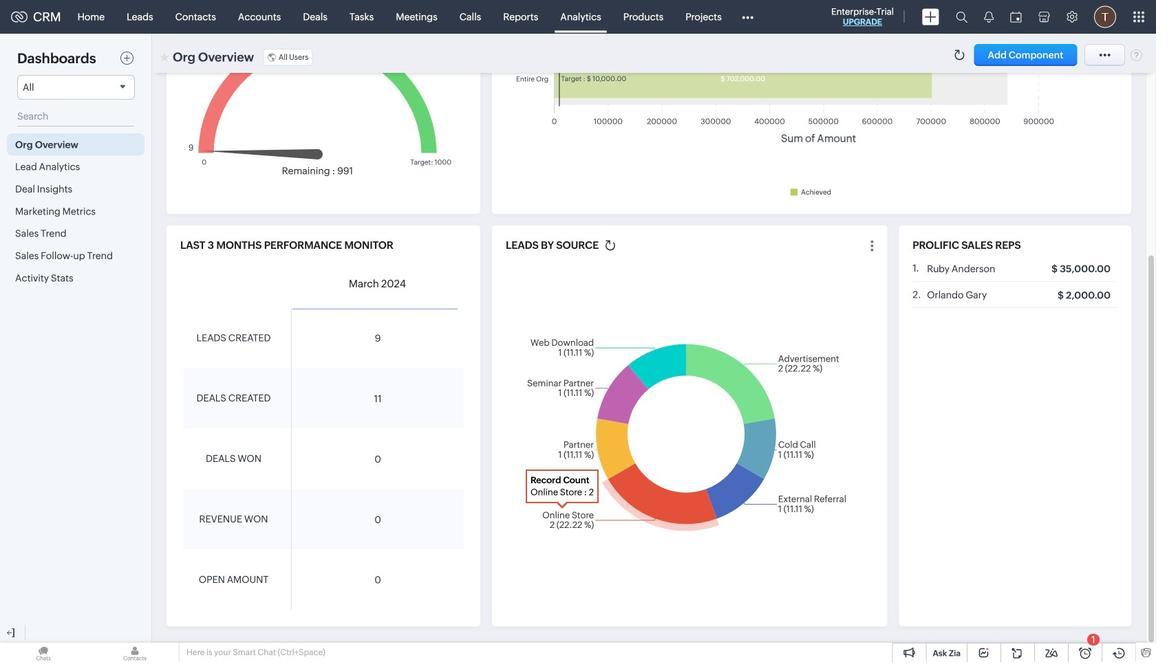 Task type: describe. For each thing, give the bounding box(es) containing it.
create menu image
[[922, 9, 939, 25]]

contacts image
[[92, 643, 178, 663]]

profile element
[[1086, 0, 1124, 33]]

calendar image
[[1010, 11, 1022, 22]]

help image
[[1131, 49, 1142, 61]]

create menu element
[[914, 0, 948, 33]]

signals image
[[984, 11, 994, 23]]

chats image
[[0, 643, 87, 663]]

Search text field
[[17, 107, 134, 127]]



Task type: vqa. For each thing, say whether or not it's contained in the screenshot.
list
no



Task type: locate. For each thing, give the bounding box(es) containing it.
None button
[[974, 44, 1077, 66]]

search element
[[948, 0, 976, 34]]

Other Modules field
[[733, 6, 762, 28]]

profile image
[[1094, 6, 1116, 28]]

search image
[[956, 11, 968, 23]]

logo image
[[11, 11, 28, 22]]

signals element
[[976, 0, 1002, 34]]

None field
[[17, 75, 135, 100]]



